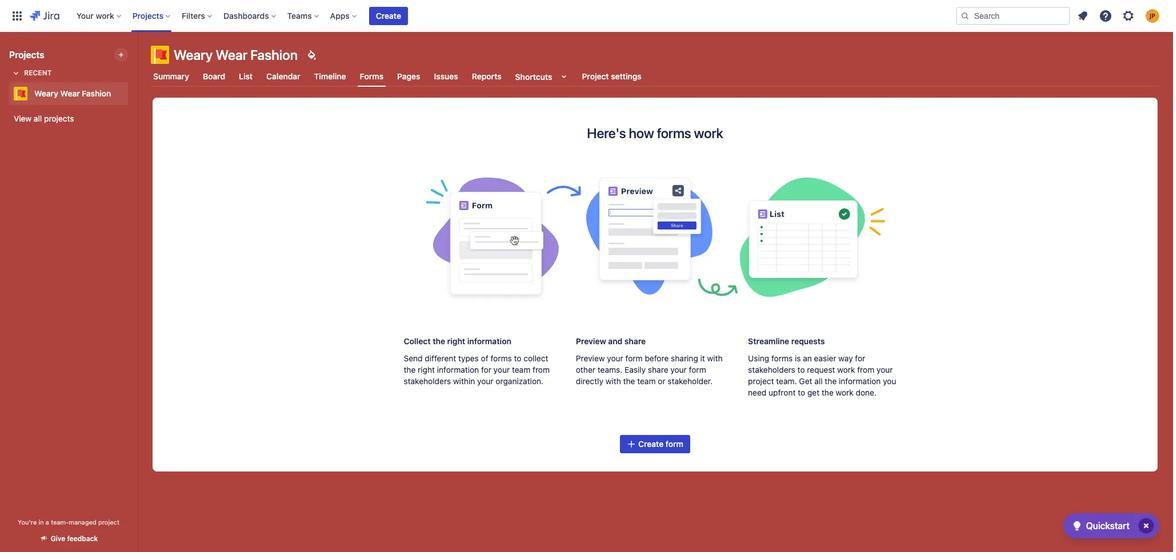 Task type: describe. For each thing, give the bounding box(es) containing it.
managed
[[69, 519, 96, 526]]

using
[[748, 354, 769, 364]]

here's how forms work
[[587, 125, 723, 141]]

of
[[481, 354, 489, 364]]

list
[[239, 71, 253, 81]]

create button
[[369, 7, 408, 25]]

requests
[[791, 337, 825, 346]]

1 vertical spatial weary
[[34, 89, 58, 98]]

0 vertical spatial fashion
[[250, 47, 298, 63]]

types
[[458, 354, 479, 364]]

teams.
[[598, 365, 623, 375]]

your down the sharing
[[671, 365, 687, 375]]

request
[[807, 365, 835, 375]]

create form
[[638, 440, 684, 449]]

information inside the using forms is an easier way for stakeholders to request work from your project team. get all the information you need upfront to get the work done.
[[839, 377, 881, 386]]

projects button
[[129, 7, 175, 25]]

set background color image
[[305, 48, 318, 62]]

shortcuts
[[515, 72, 552, 81]]

easily
[[625, 365, 646, 375]]

reports
[[472, 71, 502, 81]]

different
[[425, 354, 456, 364]]

your profile and settings image
[[1146, 9, 1160, 23]]

get
[[808, 388, 820, 398]]

primary element
[[7, 0, 956, 32]]

using forms is an easier way for stakeholders to request work from your project team. get all the information you need upfront to get the work done.
[[748, 354, 897, 398]]

upfront
[[769, 388, 796, 398]]

pages link
[[395, 66, 423, 87]]

banner containing your work
[[0, 0, 1173, 32]]

help image
[[1099, 9, 1113, 23]]

2 vertical spatial to
[[798, 388, 805, 398]]

it
[[701, 354, 705, 364]]

quickstart button
[[1063, 514, 1160, 539]]

your work button
[[73, 7, 126, 25]]

send different types of forms to collect the right information for your team from stakeholders within your organization.
[[404, 354, 550, 386]]

give
[[51, 535, 65, 544]]

organization.
[[496, 377, 544, 386]]

and
[[608, 337, 623, 346]]

your inside the using forms is an easier way for stakeholders to request work from your project team. get all the information you need upfront to get the work done.
[[877, 365, 893, 375]]

sharing
[[671, 354, 698, 364]]

the inside send different types of forms to collect the right information for your team from stakeholders within your organization.
[[404, 365, 416, 375]]

0 horizontal spatial fashion
[[82, 89, 111, 98]]

streamline requests
[[748, 337, 825, 346]]

directly
[[576, 377, 604, 386]]

1 horizontal spatial right
[[447, 337, 465, 346]]

tab list containing forms
[[144, 66, 1167, 87]]

0 vertical spatial weary
[[174, 47, 213, 63]]

collect
[[524, 354, 548, 364]]

dismiss quickstart image
[[1137, 517, 1156, 536]]

shortcuts button
[[513, 66, 573, 87]]

work inside dropdown button
[[96, 11, 114, 20]]

calendar link
[[264, 66, 303, 87]]

summary link
[[151, 66, 191, 87]]

create for create
[[376, 11, 401, 20]]

1 vertical spatial to
[[798, 365, 805, 375]]

projects inside projects popup button
[[132, 11, 164, 20]]

done.
[[856, 388, 877, 398]]

issues
[[434, 71, 458, 81]]

how
[[629, 125, 654, 141]]

0 vertical spatial information
[[467, 337, 512, 346]]

need
[[748, 388, 767, 398]]

preview for preview and share
[[576, 337, 606, 346]]

project inside the using forms is an easier way for stakeholders to request work from your project team. get all the information you need upfront to get the work done.
[[748, 377, 774, 386]]

weary wear fashion inside weary wear fashion link
[[34, 89, 111, 98]]

your up "organization."
[[494, 365, 510, 375]]

filters
[[182, 11, 205, 20]]

dashboards button
[[220, 7, 280, 25]]

1 vertical spatial with
[[606, 377, 621, 386]]

view all projects link
[[9, 109, 128, 129]]

0 horizontal spatial form
[[626, 354, 643, 364]]

pages
[[397, 71, 420, 81]]

add to starred image
[[125, 87, 138, 101]]

the right get
[[822, 388, 834, 398]]

to inside send different types of forms to collect the right information for your team from stakeholders within your organization.
[[514, 354, 522, 364]]

0 horizontal spatial project
[[98, 519, 119, 526]]

weary wear fashion link
[[9, 82, 123, 105]]

apps button
[[327, 7, 361, 25]]

stakeholders inside send different types of forms to collect the right information for your team from stakeholders within your organization.
[[404, 377, 451, 386]]

recent
[[24, 69, 52, 77]]

here's
[[587, 125, 626, 141]]

timeline link
[[312, 66, 348, 87]]

stakeholders inside the using forms is an easier way for stakeholders to request work from your project team. get all the information you need upfront to get the work done.
[[748, 365, 796, 375]]

sidebar navigation image
[[125, 46, 150, 69]]

summary
[[153, 71, 189, 81]]

project settings link
[[580, 66, 644, 87]]

you
[[883, 377, 897, 386]]

give feedback
[[51, 535, 98, 544]]

other
[[576, 365, 596, 375]]

is
[[795, 354, 801, 364]]

check image
[[1070, 520, 1084, 533]]

team.
[[776, 377, 797, 386]]

the inside the preview your form before sharing it with other teams. easily share your form directly with the team or stakeholder.
[[623, 377, 635, 386]]

you're in a team-managed project
[[18, 519, 119, 526]]

view all projects
[[14, 114, 74, 123]]

your right within
[[477, 377, 494, 386]]

or
[[658, 377, 666, 386]]



Task type: vqa. For each thing, say whether or not it's contained in the screenshot.
the Preview to the top
yes



Task type: locate. For each thing, give the bounding box(es) containing it.
before
[[645, 354, 669, 364]]

right up types
[[447, 337, 465, 346]]

the down request
[[825, 377, 837, 386]]

0 vertical spatial wear
[[216, 47, 247, 63]]

1 horizontal spatial fashion
[[250, 47, 298, 63]]

1 horizontal spatial stakeholders
[[748, 365, 796, 375]]

share right and
[[625, 337, 646, 346]]

the down send in the bottom left of the page
[[404, 365, 416, 375]]

stakeholder.
[[668, 377, 713, 386]]

weary up board
[[174, 47, 213, 63]]

projects up recent
[[9, 50, 44, 60]]

0 vertical spatial right
[[447, 337, 465, 346]]

all down request
[[815, 377, 823, 386]]

0 vertical spatial stakeholders
[[748, 365, 796, 375]]

0 horizontal spatial forms
[[491, 354, 512, 364]]

settings
[[611, 71, 642, 81]]

1 from from the left
[[533, 365, 550, 375]]

forms right the of
[[491, 354, 512, 364]]

wear
[[216, 47, 247, 63], [60, 89, 80, 98]]

list link
[[237, 66, 255, 87]]

create project image
[[117, 50, 126, 59]]

1 vertical spatial for
[[481, 365, 491, 375]]

timeline
[[314, 71, 346, 81]]

2 horizontal spatial form
[[689, 365, 706, 375]]

0 horizontal spatial all
[[34, 114, 42, 123]]

calendar
[[266, 71, 300, 81]]

1 horizontal spatial create
[[638, 440, 664, 449]]

settings image
[[1122, 9, 1136, 23]]

2 horizontal spatial forms
[[772, 354, 793, 364]]

0 vertical spatial to
[[514, 354, 522, 364]]

0 vertical spatial form
[[626, 354, 643, 364]]

team up "organization."
[[512, 365, 531, 375]]

way
[[839, 354, 853, 364]]

forms right 'how' on the top of the page
[[657, 125, 691, 141]]

stakeholders
[[748, 365, 796, 375], [404, 377, 451, 386]]

an
[[803, 354, 812, 364]]

to
[[514, 354, 522, 364], [798, 365, 805, 375], [798, 388, 805, 398]]

within
[[453, 377, 475, 386]]

from inside the using forms is an easier way for stakeholders to request work from your project team. get all the information you need upfront to get the work done.
[[857, 365, 875, 375]]

all inside the using forms is an easier way for stakeholders to request work from your project team. get all the information you need upfront to get the work done.
[[815, 377, 823, 386]]

0 horizontal spatial from
[[533, 365, 550, 375]]

weary wear fashion up view all projects "link" at the top left of the page
[[34, 89, 111, 98]]

0 horizontal spatial share
[[625, 337, 646, 346]]

team inside the preview your form before sharing it with other teams. easily share your form directly with the team or stakeholder.
[[637, 377, 656, 386]]

weary down recent
[[34, 89, 58, 98]]

to left collect
[[514, 354, 522, 364]]

share
[[625, 337, 646, 346], [648, 365, 668, 375]]

1 horizontal spatial wear
[[216, 47, 247, 63]]

forms left is
[[772, 354, 793, 364]]

fashion
[[250, 47, 298, 63], [82, 89, 111, 98]]

preview your form before sharing it with other teams. easily share your form directly with the team or stakeholder.
[[576, 354, 723, 386]]

project right managed
[[98, 519, 119, 526]]

right
[[447, 337, 465, 346], [418, 365, 435, 375]]

1 vertical spatial wear
[[60, 89, 80, 98]]

appswitcher icon image
[[10, 9, 24, 23]]

preview for preview your form before sharing it with other teams. easily share your form directly with the team or stakeholder.
[[576, 354, 605, 364]]

from up done.
[[857, 365, 875, 375]]

0 horizontal spatial weary wear fashion
[[34, 89, 111, 98]]

projects
[[44, 114, 74, 123]]

1 vertical spatial preview
[[576, 354, 605, 364]]

teams
[[287, 11, 312, 20]]

you're
[[18, 519, 37, 526]]

share down before
[[648, 365, 668, 375]]

all inside "link"
[[34, 114, 42, 123]]

tab list
[[144, 66, 1167, 87]]

0 vertical spatial all
[[34, 114, 42, 123]]

from down collect
[[533, 365, 550, 375]]

right down send in the bottom left of the page
[[418, 365, 435, 375]]

Search field
[[956, 7, 1071, 25]]

1 vertical spatial share
[[648, 365, 668, 375]]

a
[[46, 519, 49, 526]]

information inside send different types of forms to collect the right information for your team from stakeholders within your organization.
[[437, 365, 479, 375]]

all right 'view'
[[34, 114, 42, 123]]

for right way
[[855, 354, 866, 364]]

your
[[76, 11, 94, 20]]

1 horizontal spatial weary wear fashion
[[174, 47, 298, 63]]

with right it
[[707, 354, 723, 364]]

for inside send different types of forms to collect the right information for your team from stakeholders within your organization.
[[481, 365, 491, 375]]

0 vertical spatial team
[[512, 365, 531, 375]]

streamline
[[748, 337, 789, 346]]

information up within
[[437, 365, 479, 375]]

0 horizontal spatial weary
[[34, 89, 58, 98]]

1 horizontal spatial weary
[[174, 47, 213, 63]]

preview and share
[[576, 337, 646, 346]]

team inside send different types of forms to collect the right information for your team from stakeholders within your organization.
[[512, 365, 531, 375]]

banner
[[0, 0, 1173, 32]]

preview inside the preview your form before sharing it with other teams. easily share your form directly with the team or stakeholder.
[[576, 354, 605, 364]]

0 horizontal spatial create
[[376, 11, 401, 20]]

forms
[[360, 71, 384, 81]]

1 horizontal spatial team
[[637, 377, 656, 386]]

0 vertical spatial weary wear fashion
[[174, 47, 298, 63]]

for
[[855, 354, 866, 364], [481, 365, 491, 375]]

notifications image
[[1076, 9, 1090, 23]]

weary wear fashion
[[174, 47, 298, 63], [34, 89, 111, 98]]

0 horizontal spatial right
[[418, 365, 435, 375]]

1 horizontal spatial all
[[815, 377, 823, 386]]

share inside the preview your form before sharing it with other teams. easily share your form directly with the team or stakeholder.
[[648, 365, 668, 375]]

0 horizontal spatial wear
[[60, 89, 80, 98]]

project settings
[[582, 71, 642, 81]]

project up need
[[748, 377, 774, 386]]

your work
[[76, 11, 114, 20]]

create inside primary element
[[376, 11, 401, 20]]

0 vertical spatial project
[[748, 377, 774, 386]]

collect
[[404, 337, 431, 346]]

board
[[203, 71, 225, 81]]

1 horizontal spatial from
[[857, 365, 875, 375]]

1 horizontal spatial projects
[[132, 11, 164, 20]]

dashboards
[[224, 11, 269, 20]]

view
[[14, 114, 32, 123]]

collect the right information
[[404, 337, 512, 346]]

projects up the 'sidebar navigation' icon on the top left of the page
[[132, 11, 164, 20]]

projects
[[132, 11, 164, 20], [9, 50, 44, 60]]

1 vertical spatial all
[[815, 377, 823, 386]]

1 vertical spatial weary wear fashion
[[34, 89, 111, 98]]

create
[[376, 11, 401, 20], [638, 440, 664, 449]]

the
[[433, 337, 445, 346], [404, 365, 416, 375], [623, 377, 635, 386], [825, 377, 837, 386], [822, 388, 834, 398]]

2 vertical spatial form
[[666, 440, 684, 449]]

1 vertical spatial projects
[[9, 50, 44, 60]]

2 preview from the top
[[576, 354, 605, 364]]

project
[[582, 71, 609, 81]]

give feedback button
[[32, 530, 105, 549]]

send
[[404, 354, 423, 364]]

1 horizontal spatial share
[[648, 365, 668, 375]]

create form button
[[620, 436, 690, 454]]

0 vertical spatial for
[[855, 354, 866, 364]]

1 horizontal spatial forms
[[657, 125, 691, 141]]

0 horizontal spatial stakeholders
[[404, 377, 451, 386]]

get
[[799, 377, 812, 386]]

1 vertical spatial information
[[437, 365, 479, 375]]

team-
[[51, 519, 69, 526]]

with
[[707, 354, 723, 364], [606, 377, 621, 386]]

0 vertical spatial create
[[376, 11, 401, 20]]

1 horizontal spatial with
[[707, 354, 723, 364]]

0 horizontal spatial for
[[481, 365, 491, 375]]

preview up the other
[[576, 354, 605, 364]]

1 preview from the top
[[576, 337, 606, 346]]

wear up view all projects "link" at the top left of the page
[[60, 89, 80, 98]]

stakeholders down using
[[748, 365, 796, 375]]

teams button
[[284, 7, 323, 25]]

0 vertical spatial with
[[707, 354, 723, 364]]

team left or
[[637, 377, 656, 386]]

fashion up calendar
[[250, 47, 298, 63]]

1 vertical spatial stakeholders
[[404, 377, 451, 386]]

weary
[[174, 47, 213, 63], [34, 89, 58, 98]]

forms
[[657, 125, 691, 141], [491, 354, 512, 364], [772, 354, 793, 364]]

weary wear fashion up list
[[174, 47, 298, 63]]

forms inside the using forms is an easier way for stakeholders to request work from your project team. get all the information you need upfront to get the work done.
[[772, 354, 793, 364]]

fashion left add to starred icon at the top
[[82, 89, 111, 98]]

0 horizontal spatial team
[[512, 365, 531, 375]]

project
[[748, 377, 774, 386], [98, 519, 119, 526]]

in
[[39, 519, 44, 526]]

create for create form
[[638, 440, 664, 449]]

issues link
[[432, 66, 461, 87]]

reports link
[[470, 66, 504, 87]]

1 vertical spatial right
[[418, 365, 435, 375]]

0 horizontal spatial with
[[606, 377, 621, 386]]

0 horizontal spatial projects
[[9, 50, 44, 60]]

your up teams. on the right of the page
[[607, 354, 623, 364]]

1 horizontal spatial for
[[855, 354, 866, 364]]

2 from from the left
[[857, 365, 875, 375]]

for inside the using forms is an easier way for stakeholders to request work from your project team. get all the information you need upfront to get the work done.
[[855, 354, 866, 364]]

search image
[[961, 11, 970, 20]]

feedback
[[67, 535, 98, 544]]

your up you
[[877, 365, 893, 375]]

0 vertical spatial share
[[625, 337, 646, 346]]

your
[[607, 354, 623, 364], [494, 365, 510, 375], [671, 365, 687, 375], [877, 365, 893, 375], [477, 377, 494, 386]]

1 vertical spatial create
[[638, 440, 664, 449]]

1 horizontal spatial project
[[748, 377, 774, 386]]

form inside button
[[666, 440, 684, 449]]

easier
[[814, 354, 837, 364]]

information up done.
[[839, 377, 881, 386]]

the up different
[[433, 337, 445, 346]]

0 vertical spatial projects
[[132, 11, 164, 20]]

1 vertical spatial fashion
[[82, 89, 111, 98]]

right inside send different types of forms to collect the right information for your team from stakeholders within your organization.
[[418, 365, 435, 375]]

to left get
[[798, 388, 805, 398]]

filters button
[[178, 7, 217, 25]]

from inside send different types of forms to collect the right information for your team from stakeholders within your organization.
[[533, 365, 550, 375]]

0 vertical spatial preview
[[576, 337, 606, 346]]

2 vertical spatial information
[[839, 377, 881, 386]]

to down is
[[798, 365, 805, 375]]

all
[[34, 114, 42, 123], [815, 377, 823, 386]]

wear up list
[[216, 47, 247, 63]]

the down easily on the right of page
[[623, 377, 635, 386]]

with down teams. on the right of the page
[[606, 377, 621, 386]]

stakeholders down different
[[404, 377, 451, 386]]

quickstart
[[1086, 521, 1130, 532]]

1 horizontal spatial form
[[666, 440, 684, 449]]

information up the of
[[467, 337, 512, 346]]

board link
[[201, 66, 228, 87]]

work
[[96, 11, 114, 20], [694, 125, 723, 141], [838, 365, 855, 375], [836, 388, 854, 398]]

forms inside send different types of forms to collect the right information for your team from stakeholders within your organization.
[[491, 354, 512, 364]]

1 vertical spatial project
[[98, 519, 119, 526]]

1 vertical spatial form
[[689, 365, 706, 375]]

1 vertical spatial team
[[637, 377, 656, 386]]

preview left and
[[576, 337, 606, 346]]

jira image
[[30, 9, 59, 23], [30, 9, 59, 23]]

for down the of
[[481, 365, 491, 375]]

apps
[[330, 11, 350, 20]]

collapse recent projects image
[[9, 66, 23, 80]]



